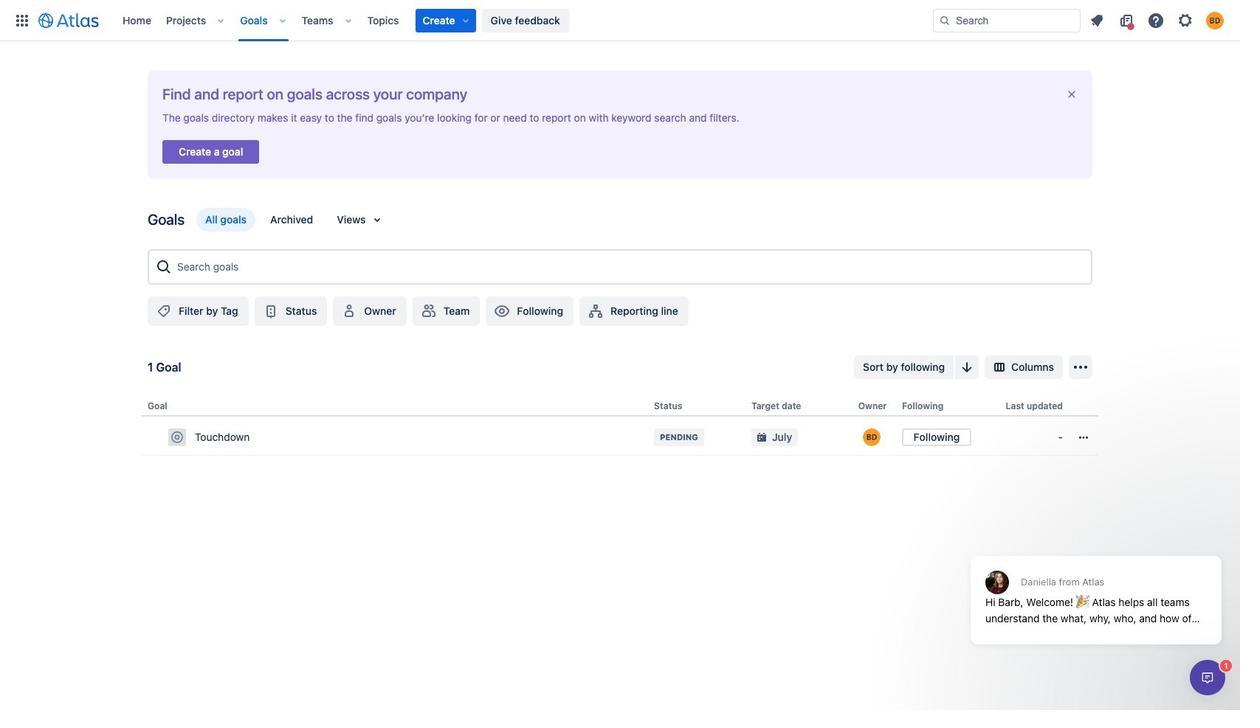 Task type: describe. For each thing, give the bounding box(es) containing it.
status image
[[262, 303, 280, 320]]

search goals image
[[155, 258, 173, 276]]

Search goals field
[[173, 254, 1085, 281]]

account image
[[1206, 11, 1224, 29]]

following image
[[493, 303, 511, 320]]

label image
[[155, 303, 173, 320]]



Task type: locate. For each thing, give the bounding box(es) containing it.
switch to... image
[[13, 11, 31, 29]]

None search field
[[933, 8, 1081, 32]]

search image
[[939, 14, 951, 26]]

1 vertical spatial dialog
[[1190, 661, 1225, 696]]

help image
[[1147, 11, 1165, 29]]

notifications image
[[1088, 11, 1106, 29]]

settings image
[[1177, 11, 1194, 29]]

close banner image
[[1066, 89, 1078, 100]]

touchdown image
[[171, 432, 183, 444]]

dialog
[[963, 520, 1229, 656], [1190, 661, 1225, 696]]

banner
[[0, 0, 1240, 41]]

top element
[[9, 0, 933, 41]]

0 vertical spatial dialog
[[963, 520, 1229, 656]]

reverse sort order image
[[958, 359, 976, 376]]

Search field
[[933, 8, 1081, 32]]



Task type: vqa. For each thing, say whether or not it's contained in the screenshot.
dialog to the bottom
yes



